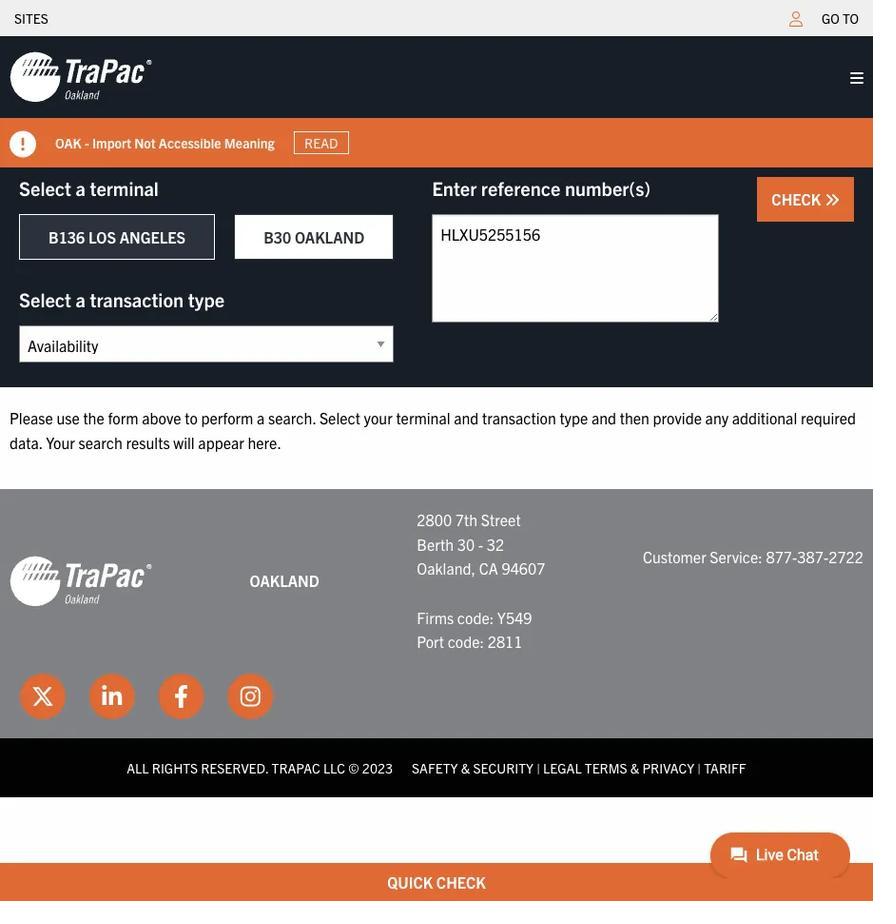 Task type: locate. For each thing, give the bounding box(es) containing it.
tariff
[[704, 759, 747, 776]]

| left legal
[[537, 759, 540, 776]]

go
[[822, 10, 840, 27]]

llc
[[323, 759, 346, 776]]

1 horizontal spatial terminal
[[396, 408, 451, 427]]

security
[[473, 759, 534, 776]]

1 vertical spatial terminal
[[396, 408, 451, 427]]

banner
[[0, 36, 873, 167]]

oakland,
[[417, 559, 476, 578]]

and right your
[[454, 408, 479, 427]]

1 vertical spatial select
[[19, 287, 71, 311]]

accessible
[[159, 134, 221, 151]]

y549
[[498, 608, 532, 627]]

1 horizontal spatial transaction
[[482, 408, 556, 427]]

877-
[[766, 547, 798, 566]]

0 vertical spatial -
[[85, 134, 89, 151]]

1 horizontal spatial and
[[592, 408, 617, 427]]

check button
[[758, 177, 854, 222]]

please
[[10, 408, 53, 427]]

Enter reference number(s) text field
[[432, 214, 720, 323]]

meaning
[[224, 134, 275, 151]]

1 read link from the left
[[249, 131, 305, 154]]

a down b136
[[76, 287, 86, 311]]

use
[[57, 408, 80, 427]]

trapac.com lfd & demurrage
[[55, 134, 230, 151]]

1 vertical spatial oakland image
[[10, 555, 152, 608]]

1 horizontal spatial read
[[305, 134, 338, 151]]

1 horizontal spatial solid image
[[825, 192, 840, 207]]

read link right demurrage
[[249, 131, 305, 154]]

and left "then" in the top of the page
[[592, 408, 617, 427]]

a down trapac.com at the left of page
[[76, 176, 86, 200]]

form
[[108, 408, 139, 427]]

0 vertical spatial select
[[19, 176, 71, 200]]

not
[[134, 134, 156, 151]]

30
[[457, 535, 475, 554]]

| left tariff
[[698, 759, 701, 776]]

1 vertical spatial type
[[560, 408, 588, 427]]

1 horizontal spatial |
[[698, 759, 701, 776]]

- right 30
[[478, 535, 483, 554]]

1 vertical spatial a
[[76, 287, 86, 311]]

tariff link
[[704, 759, 747, 776]]

0 horizontal spatial read
[[260, 134, 294, 151]]

read
[[260, 134, 294, 151], [305, 134, 338, 151]]

1 horizontal spatial -
[[478, 535, 483, 554]]

b136 los angeles
[[49, 227, 186, 246]]

code: right port
[[448, 632, 484, 651]]

read for oak - import not accessible meaning
[[305, 134, 338, 151]]

0 vertical spatial oakland
[[295, 227, 365, 246]]

2 read link from the left
[[294, 131, 349, 154]]

0 vertical spatial solid image
[[10, 131, 36, 158]]

& right safety
[[461, 759, 470, 776]]

0 vertical spatial a
[[76, 176, 86, 200]]

read right meaning
[[305, 134, 338, 151]]

terminal right your
[[396, 408, 451, 427]]

select
[[19, 176, 71, 200], [19, 287, 71, 311], [320, 408, 361, 427]]

select left your
[[320, 408, 361, 427]]

1 vertical spatial -
[[478, 535, 483, 554]]

rights
[[152, 759, 198, 776]]

2 vertical spatial a
[[257, 408, 265, 427]]

select down oak
[[19, 176, 71, 200]]

oakland image
[[10, 50, 152, 104], [10, 555, 152, 608]]

please use the form above to perform a search. select your terminal and transaction type and then provide any additional required data. your search results will appear here.
[[10, 408, 856, 452]]

1 vertical spatial transaction
[[482, 408, 556, 427]]

1 vertical spatial code:
[[448, 632, 484, 651]]

0 horizontal spatial terminal
[[90, 176, 159, 200]]

0 horizontal spatial type
[[188, 287, 225, 311]]

0 vertical spatial oakland image
[[10, 50, 152, 104]]

safety & security | legal terms & privacy | tariff
[[412, 759, 747, 776]]

1 read from the left
[[260, 134, 294, 151]]

light image
[[790, 11, 803, 27]]

required
[[801, 408, 856, 427]]

to
[[185, 408, 198, 427]]

2 read from the left
[[305, 134, 338, 151]]

2 oakland image from the top
[[10, 555, 152, 608]]

provide
[[653, 408, 702, 427]]

& right terms
[[631, 759, 640, 776]]

select a terminal
[[19, 176, 159, 200]]

read link
[[249, 131, 305, 154], [294, 131, 349, 154]]

search
[[78, 433, 123, 452]]

2 | from the left
[[698, 759, 701, 776]]

will
[[173, 433, 195, 452]]

0 horizontal spatial &
[[154, 134, 163, 151]]

legal
[[543, 759, 582, 776]]

0 vertical spatial check
[[772, 189, 825, 208]]

a up here.
[[257, 408, 265, 427]]

a
[[76, 176, 86, 200], [76, 287, 86, 311], [257, 408, 265, 427]]

code: up 2811
[[458, 608, 494, 627]]

read right demurrage
[[260, 134, 294, 151]]

oakland
[[295, 227, 365, 246], [250, 571, 320, 590]]

solid image
[[851, 70, 864, 86]]

1 horizontal spatial &
[[461, 759, 470, 776]]

oakland image inside footer
[[10, 555, 152, 608]]

results
[[126, 433, 170, 452]]

-
[[85, 134, 89, 151], [478, 535, 483, 554]]

©
[[349, 759, 359, 776]]

solid image
[[10, 131, 36, 158], [825, 192, 840, 207]]

2722
[[829, 547, 864, 566]]

0 vertical spatial transaction
[[90, 287, 184, 311]]

transaction
[[90, 287, 184, 311], [482, 408, 556, 427]]

1 vertical spatial check
[[437, 873, 486, 892]]

read link right meaning
[[294, 131, 349, 154]]

- right oak
[[85, 134, 89, 151]]

0 horizontal spatial transaction
[[90, 287, 184, 311]]

check
[[772, 189, 825, 208], [437, 873, 486, 892]]

footer
[[0, 489, 873, 797]]

legal terms & privacy link
[[543, 759, 695, 776]]

read for trapac.com lfd & demurrage
[[260, 134, 294, 151]]

2 vertical spatial select
[[320, 408, 361, 427]]

0 horizontal spatial -
[[85, 134, 89, 151]]

b136
[[49, 227, 85, 246]]

terminal down import at the left of the page
[[90, 176, 159, 200]]

b30
[[264, 227, 291, 246]]

- inside banner
[[85, 134, 89, 151]]

2 horizontal spatial &
[[631, 759, 640, 776]]

0 vertical spatial terminal
[[90, 176, 159, 200]]

to
[[843, 10, 859, 27]]

1 vertical spatial solid image
[[825, 192, 840, 207]]

ca
[[479, 559, 498, 578]]

terminal inside please use the form above to perform a search. select your terminal and transaction type and then provide any additional required data. your search results will appear here.
[[396, 408, 451, 427]]

|
[[537, 759, 540, 776], [698, 759, 701, 776]]

select a transaction type
[[19, 287, 225, 311]]

0 horizontal spatial and
[[454, 408, 479, 427]]

0 horizontal spatial |
[[537, 759, 540, 776]]

& right lfd
[[154, 134, 163, 151]]

0 vertical spatial type
[[188, 287, 225, 311]]

privacy
[[643, 759, 695, 776]]

reserved.
[[201, 759, 269, 776]]

&
[[154, 134, 163, 151], [461, 759, 470, 776], [631, 759, 640, 776]]

1 horizontal spatial type
[[560, 408, 588, 427]]

all
[[127, 759, 149, 776]]

select down b136
[[19, 287, 71, 311]]

select for select a terminal
[[19, 176, 71, 200]]

1 oakland image from the top
[[10, 50, 152, 104]]

terminal
[[90, 176, 159, 200], [396, 408, 451, 427]]

import
[[92, 134, 131, 151]]

code:
[[458, 608, 494, 627], [448, 632, 484, 651]]

here.
[[248, 433, 282, 452]]

appear
[[198, 433, 244, 452]]

safety
[[412, 759, 458, 776]]

type
[[188, 287, 225, 311], [560, 408, 588, 427]]

0 horizontal spatial solid image
[[10, 131, 36, 158]]

1 horizontal spatial check
[[772, 189, 825, 208]]

lfd
[[127, 134, 150, 151]]

solid image inside banner
[[10, 131, 36, 158]]



Task type: describe. For each thing, give the bounding box(es) containing it.
trapac
[[272, 759, 320, 776]]

check inside button
[[772, 189, 825, 208]]

demurrage
[[166, 134, 230, 151]]

additional
[[732, 408, 798, 427]]

oakland image for banner containing oak - import not accessible meaning
[[10, 50, 152, 104]]

search.
[[268, 408, 316, 427]]

quick check
[[387, 873, 486, 892]]

7th
[[456, 510, 478, 529]]

enter reference number(s)
[[432, 176, 651, 200]]

port
[[417, 632, 444, 651]]

- inside 2800 7th street berth 30 - 32 oakland, ca 94607
[[478, 535, 483, 554]]

a inside please use the form above to perform a search. select your terminal and transaction type and then provide any additional required data. your search results will appear here.
[[257, 408, 265, 427]]

data.
[[10, 433, 42, 452]]

customer
[[643, 547, 707, 566]]

number(s)
[[565, 176, 651, 200]]

footer containing 2800 7th street
[[0, 489, 873, 797]]

berth
[[417, 535, 454, 554]]

any
[[706, 408, 729, 427]]

select for select a transaction type
[[19, 287, 71, 311]]

enter
[[432, 176, 477, 200]]

reference
[[481, 176, 561, 200]]

1 vertical spatial oakland
[[250, 571, 320, 590]]

a for terminal
[[76, 176, 86, 200]]

sites
[[14, 10, 48, 27]]

los
[[88, 227, 116, 246]]

oakland image for footer containing 2800 7th street
[[10, 555, 152, 608]]

then
[[620, 408, 650, 427]]

read link for oak - import not accessible meaning
[[294, 131, 349, 154]]

b30 oakland
[[264, 227, 365, 246]]

quick check link
[[0, 863, 873, 901]]

read link for trapac.com lfd & demurrage
[[249, 131, 305, 154]]

service:
[[710, 547, 763, 566]]

0 horizontal spatial check
[[437, 873, 486, 892]]

safety & security link
[[412, 759, 534, 776]]

94607
[[502, 559, 546, 578]]

32
[[487, 535, 504, 554]]

solid image inside check button
[[825, 192, 840, 207]]

terms
[[585, 759, 628, 776]]

firms code:  y549 port code:  2811
[[417, 608, 532, 651]]

your
[[46, 433, 75, 452]]

2800
[[417, 510, 452, 529]]

387-
[[798, 547, 829, 566]]

your
[[364, 408, 393, 427]]

all rights reserved. trapac llc © 2023
[[127, 759, 393, 776]]

1 and from the left
[[454, 408, 479, 427]]

oak
[[55, 134, 82, 151]]

go to
[[822, 10, 859, 27]]

0 vertical spatial code:
[[458, 608, 494, 627]]

2023
[[362, 759, 393, 776]]

street
[[481, 510, 521, 529]]

perform
[[201, 408, 253, 427]]

1 | from the left
[[537, 759, 540, 776]]

quick
[[387, 873, 433, 892]]

transaction inside please use the form above to perform a search. select your terminal and transaction type and then provide any additional required data. your search results will appear here.
[[482, 408, 556, 427]]

firms
[[417, 608, 454, 627]]

oak - import not accessible meaning
[[55, 134, 275, 151]]

trapac.com
[[55, 134, 124, 151]]

select inside please use the form above to perform a search. select your terminal and transaction type and then provide any additional required data. your search results will appear here.
[[320, 408, 361, 427]]

above
[[142, 408, 181, 427]]

& inside banner
[[154, 134, 163, 151]]

banner containing oak - import not accessible meaning
[[0, 36, 873, 167]]

a for transaction
[[76, 287, 86, 311]]

angeles
[[120, 227, 186, 246]]

2811
[[488, 632, 523, 651]]

type inside please use the form above to perform a search. select your terminal and transaction type and then provide any additional required data. your search results will appear here.
[[560, 408, 588, 427]]

2 and from the left
[[592, 408, 617, 427]]

the
[[83, 408, 104, 427]]

2800 7th street berth 30 - 32 oakland, ca 94607
[[417, 510, 546, 578]]

customer service: 877-387-2722
[[643, 547, 864, 566]]



Task type: vqa. For each thing, say whether or not it's contained in the screenshot.
transaction in the PLEASE USE THE FORM ABOVE TO PERFORM A SEARCH. SELECT YOUR TERMINAL AND TRANSACTION TYPE AND THEN PROVIDE ANY ADDITIONAL REQUIRED DATA. YOUR SEARCH RESULTS WILL APPEAR HERE.
yes



